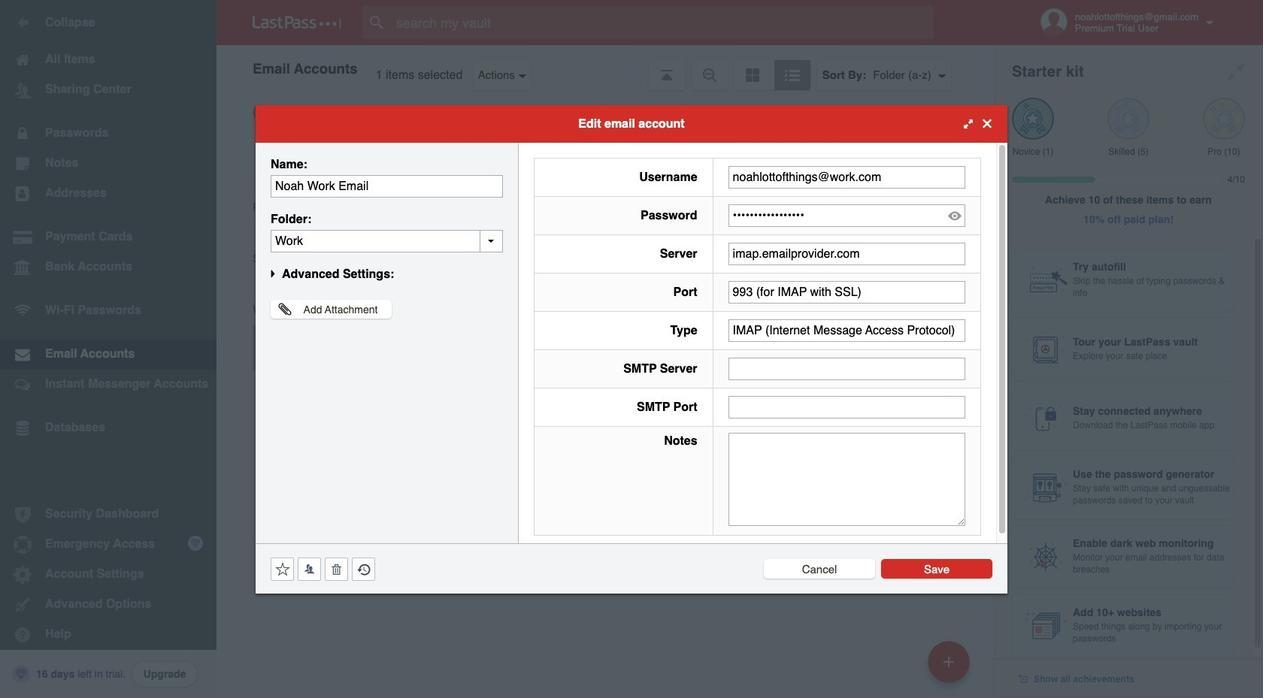 Task type: describe. For each thing, give the bounding box(es) containing it.
Search search field
[[362, 6, 963, 39]]

new item navigation
[[923, 637, 979, 698]]

main navigation navigation
[[0, 0, 217, 698]]

new item image
[[944, 657, 954, 667]]



Task type: locate. For each thing, give the bounding box(es) containing it.
search my vault text field
[[362, 6, 963, 39]]

None text field
[[728, 357, 965, 380], [728, 433, 965, 526], [728, 357, 965, 380], [728, 433, 965, 526]]

dialog
[[256, 105, 1007, 594]]

vault options navigation
[[217, 45, 994, 90]]

None password field
[[728, 204, 965, 227]]

lastpass image
[[253, 16, 341, 29]]

None text field
[[728, 166, 965, 188], [271, 175, 503, 197], [271, 230, 503, 252], [728, 242, 965, 265], [728, 281, 965, 303], [728, 319, 965, 342], [728, 396, 965, 418], [728, 166, 965, 188], [271, 175, 503, 197], [271, 230, 503, 252], [728, 242, 965, 265], [728, 281, 965, 303], [728, 319, 965, 342], [728, 396, 965, 418]]



